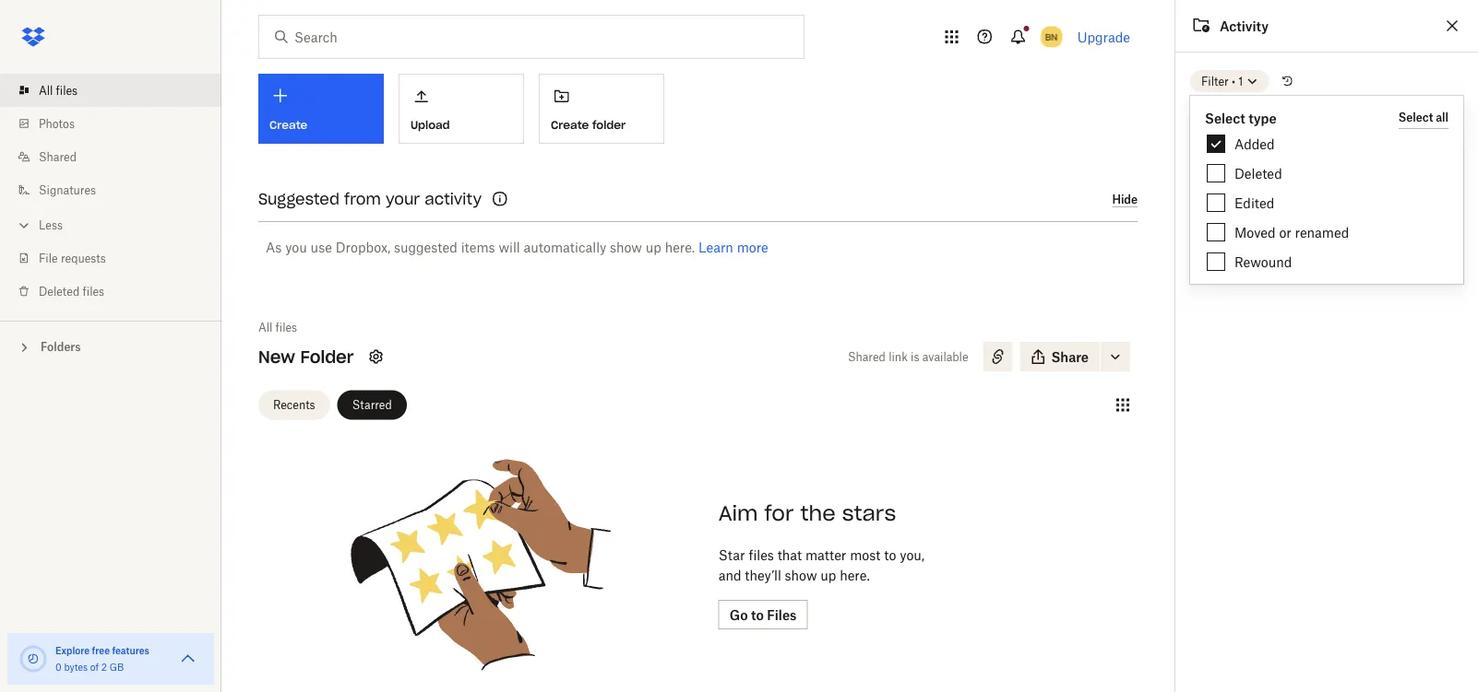 Task type: describe. For each thing, give the bounding box(es) containing it.
they'll
[[745, 568, 781, 584]]

upgrade link
[[1077, 29, 1130, 45]]

explore
[[55, 645, 90, 657]]

files down requests
[[83, 285, 104, 298]]

you
[[285, 239, 307, 255]]

more
[[737, 239, 768, 255]]

file
[[39, 251, 58, 265]]

filter
[[1201, 74, 1229, 88]]

less image
[[15, 216, 33, 235]]

bn button
[[1037, 22, 1066, 52]]

signatures
[[39, 183, 96, 197]]

starred button
[[337, 391, 407, 420]]

bn
[[1045, 31, 1058, 42]]

rewound
[[1234, 254, 1292, 270]]

all inside list item
[[39, 83, 53, 97]]

close right sidebar image
[[1441, 15, 1463, 37]]

1
[[1238, 74, 1243, 88]]

recents button
[[258, 391, 330, 420]]

added
[[1234, 136, 1275, 152]]

requests
[[61, 251, 106, 265]]

2 horizontal spatial show
[[1328, 109, 1355, 123]]

to inside star files that matter most to you, and they'll show up here.
[[884, 548, 896, 563]]

learn
[[698, 239, 733, 255]]

folder
[[300, 346, 354, 368]]

create folder button
[[539, 74, 664, 144]]

as
[[266, 239, 282, 255]]

automatically
[[524, 239, 606, 255]]

signatures link
[[15, 173, 221, 207]]

folder inside button
[[592, 118, 626, 132]]

available
[[922, 350, 968, 364]]

you,
[[900, 548, 925, 563]]

type
[[1248, 110, 1276, 126]]

quota usage element
[[18, 645, 48, 674]]

list containing all files
[[0, 63, 221, 321]]

0 vertical spatial here.
[[1375, 109, 1401, 123]]

features
[[112, 645, 149, 657]]

share
[[1051, 349, 1089, 365]]

aim
[[718, 501, 758, 527]]

folders
[[41, 340, 81, 354]]

activity
[[1220, 18, 1268, 34]]

select all button
[[1398, 107, 1448, 129]]

filter • 1
[[1201, 74, 1243, 88]]

select type
[[1205, 110, 1276, 126]]

files inside star files that matter most to you, and they'll show up here.
[[749, 548, 774, 563]]

suggested
[[394, 239, 457, 255]]

files inside list item
[[56, 83, 78, 97]]

new folder
[[258, 346, 354, 368]]

all files inside 'link'
[[39, 83, 78, 97]]

1 horizontal spatial to
[[1237, 109, 1248, 123]]

1 horizontal spatial all files link
[[258, 318, 297, 337]]

edited checkbox item
[[1190, 188, 1463, 218]]

select for select all
[[1398, 111, 1433, 125]]

this
[[1251, 109, 1270, 123]]

all files list item
[[0, 74, 221, 107]]

0 vertical spatial up
[[1358, 109, 1372, 123]]

deleted files link
[[15, 275, 221, 308]]

dropbox,
[[336, 239, 390, 255]]

updates
[[1190, 109, 1234, 123]]

deleted checkbox item
[[1190, 159, 1463, 188]]

from
[[344, 190, 381, 209]]

most
[[850, 548, 881, 563]]

stars
[[842, 501, 896, 527]]

rewind this folder image
[[1280, 74, 1295, 89]]

all
[[1436, 111, 1448, 125]]

dropbox image
[[15, 18, 52, 55]]

star files that matter most to you, and they'll show up here.
[[718, 548, 925, 584]]

edited
[[1234, 195, 1274, 211]]

file requests
[[39, 251, 106, 265]]

select for select type
[[1205, 110, 1245, 126]]

and
[[718, 568, 741, 584]]

create
[[551, 118, 589, 132]]

free
[[92, 645, 110, 657]]

1 vertical spatial all
[[258, 321, 272, 334]]

photos
[[39, 117, 75, 131]]

0 horizontal spatial show
[[610, 239, 642, 255]]

rewound checkbox item
[[1190, 247, 1463, 277]]



Task type: vqa. For each thing, say whether or not it's contained in the screenshot.
the topmost here.
yes



Task type: locate. For each thing, give the bounding box(es) containing it.
folder
[[1273, 109, 1303, 123], [592, 118, 626, 132]]

explore free features 0 bytes of 2 gb
[[55, 645, 149, 674]]

for
[[764, 501, 794, 527]]

shared
[[39, 150, 77, 164], [848, 350, 886, 364]]

up up added checkbox item
[[1358, 109, 1372, 123]]

matter
[[805, 548, 846, 563]]

files
[[56, 83, 78, 97], [83, 285, 104, 298], [275, 321, 297, 334], [749, 548, 774, 563]]

files up they'll
[[749, 548, 774, 563]]

select left all
[[1398, 111, 1433, 125]]

the
[[800, 501, 836, 527]]

starred
[[352, 399, 392, 412]]

0 horizontal spatial folder
[[592, 118, 626, 132]]

of
[[90, 662, 99, 674]]

folders button
[[0, 333, 221, 360]]

show inside star files that matter most to you, and they'll show up here.
[[785, 568, 817, 584]]

1 vertical spatial here.
[[665, 239, 695, 255]]

link
[[889, 350, 908, 364]]

1 vertical spatial deleted
[[39, 285, 80, 298]]

1 horizontal spatial all
[[258, 321, 272, 334]]

will up added checkbox item
[[1306, 109, 1325, 123]]

2
[[101, 662, 107, 674]]

use
[[311, 239, 332, 255]]

folder right create
[[592, 118, 626, 132]]

shared down photos
[[39, 150, 77, 164]]

select left this
[[1205, 110, 1245, 126]]

0 vertical spatial will
[[1306, 109, 1325, 123]]

2 vertical spatial up
[[821, 568, 836, 584]]

0 horizontal spatial select
[[1205, 110, 1245, 126]]

0 vertical spatial show
[[1328, 109, 1355, 123]]

select inside button
[[1398, 111, 1433, 125]]

that
[[777, 548, 802, 563]]

deleted
[[1234, 166, 1282, 181], [39, 285, 80, 298]]

here.
[[1375, 109, 1401, 123], [665, 239, 695, 255], [840, 568, 870, 584]]

1 vertical spatial will
[[499, 239, 520, 255]]

here. left all
[[1375, 109, 1401, 123]]

0 vertical spatial shared
[[39, 150, 77, 164]]

new
[[258, 346, 295, 368]]

here. down most
[[840, 568, 870, 584]]

all files link up shared link
[[15, 74, 221, 107]]

deleted for deleted
[[1234, 166, 1282, 181]]

files up photos
[[56, 83, 78, 97]]

1 horizontal spatial will
[[1306, 109, 1325, 123]]

all files up photos
[[39, 83, 78, 97]]

up inside star files that matter most to you, and they'll show up here.
[[821, 568, 836, 584]]

here. left learn
[[665, 239, 695, 255]]

1 vertical spatial all files link
[[258, 318, 297, 337]]

deleted down added
[[1234, 166, 1282, 181]]

1 vertical spatial show
[[610, 239, 642, 255]]

shared link
[[15, 140, 221, 173]]

photos link
[[15, 107, 221, 140]]

updates to this folder will show up here.
[[1190, 109, 1401, 123]]

show up added checkbox item
[[1328, 109, 1355, 123]]

1 horizontal spatial deleted
[[1234, 166, 1282, 181]]

aim for the stars
[[718, 501, 896, 527]]

2 vertical spatial show
[[785, 568, 817, 584]]

learn more link
[[698, 239, 768, 255]]

here. inside star files that matter most to you, and they'll show up here.
[[840, 568, 870, 584]]

file requests link
[[15, 242, 221, 275]]

0 horizontal spatial here.
[[665, 239, 695, 255]]

suggested
[[258, 190, 339, 209]]

2 vertical spatial here.
[[840, 568, 870, 584]]

1 horizontal spatial folder
[[1273, 109, 1303, 123]]

renamed
[[1295, 225, 1349, 240]]

create folder
[[551, 118, 626, 132]]

list
[[0, 63, 221, 321]]

items
[[461, 239, 495, 255]]

up left learn
[[646, 239, 661, 255]]

moved or renamed
[[1234, 225, 1349, 240]]

shared left link
[[848, 350, 886, 364]]

gb
[[109, 662, 124, 674]]

0 vertical spatial deleted
[[1234, 166, 1282, 181]]

will right items
[[499, 239, 520, 255]]

0 horizontal spatial to
[[884, 548, 896, 563]]

Search in folder "Dropbox" text field
[[294, 27, 766, 47]]

1 horizontal spatial select
[[1398, 111, 1433, 125]]

all files
[[39, 83, 78, 97], [258, 321, 297, 334]]

1 horizontal spatial here.
[[840, 568, 870, 584]]

will
[[1306, 109, 1325, 123], [499, 239, 520, 255]]

or
[[1279, 225, 1291, 240]]

is
[[911, 350, 919, 364]]

•
[[1232, 74, 1235, 88]]

as you use dropbox, suggested items will automatically show up here. learn more
[[266, 239, 768, 255]]

0 vertical spatial all
[[39, 83, 53, 97]]

to
[[1237, 109, 1248, 123], [884, 548, 896, 563]]

recents
[[273, 399, 315, 412]]

upgrade
[[1077, 29, 1130, 45]]

shared for shared
[[39, 150, 77, 164]]

1 horizontal spatial show
[[785, 568, 817, 584]]

1 horizontal spatial shared
[[848, 350, 886, 364]]

moved
[[1234, 225, 1276, 240]]

your
[[386, 190, 420, 209]]

all up new
[[258, 321, 272, 334]]

0 vertical spatial all files link
[[15, 74, 221, 107]]

all
[[39, 83, 53, 97], [258, 321, 272, 334]]

shared inside shared link
[[39, 150, 77, 164]]

show down 'that'
[[785, 568, 817, 584]]

0 horizontal spatial all files
[[39, 83, 78, 97]]

2 horizontal spatial up
[[1358, 109, 1372, 123]]

added checkbox item
[[1190, 129, 1463, 159]]

0 vertical spatial all files
[[39, 83, 78, 97]]

less
[[39, 218, 63, 232]]

deleted inside checkbox item
[[1234, 166, 1282, 181]]

suggested from your activity
[[258, 190, 482, 209]]

0 horizontal spatial all
[[39, 83, 53, 97]]

to left the you,
[[884, 548, 896, 563]]

folder right this
[[1273, 109, 1303, 123]]

up down matter
[[821, 568, 836, 584]]

show
[[1328, 109, 1355, 123], [610, 239, 642, 255], [785, 568, 817, 584]]

1 vertical spatial shared
[[848, 350, 886, 364]]

star
[[718, 548, 745, 563]]

0 horizontal spatial deleted
[[39, 285, 80, 298]]

show right 'automatically'
[[610, 239, 642, 255]]

all files link
[[15, 74, 221, 107], [258, 318, 297, 337]]

0 horizontal spatial will
[[499, 239, 520, 255]]

0 horizontal spatial all files link
[[15, 74, 221, 107]]

0 horizontal spatial up
[[646, 239, 661, 255]]

moved or renamed checkbox item
[[1190, 218, 1463, 247]]

to left this
[[1237, 109, 1248, 123]]

shared link is available
[[848, 350, 968, 364]]

files up new
[[275, 321, 297, 334]]

deleted down file at the left top of page
[[39, 285, 80, 298]]

1 vertical spatial up
[[646, 239, 661, 255]]

1 vertical spatial to
[[884, 548, 896, 563]]

0
[[55, 662, 62, 674]]

shared for shared link is available
[[848, 350, 886, 364]]

None field
[[0, 0, 135, 20]]

1 horizontal spatial all files
[[258, 321, 297, 334]]

1 horizontal spatial up
[[821, 568, 836, 584]]

select
[[1205, 110, 1245, 126], [1398, 111, 1433, 125]]

0 vertical spatial to
[[1237, 109, 1248, 123]]

activity
[[425, 190, 482, 209]]

all files up new
[[258, 321, 297, 334]]

2 horizontal spatial here.
[[1375, 109, 1401, 123]]

all files link up new
[[258, 318, 297, 337]]

share button
[[1020, 342, 1100, 372]]

deleted for deleted files
[[39, 285, 80, 298]]

1 vertical spatial all files
[[258, 321, 297, 334]]

all up photos
[[39, 83, 53, 97]]

select all
[[1398, 111, 1448, 125]]

bytes
[[64, 662, 88, 674]]

0 horizontal spatial shared
[[39, 150, 77, 164]]

deleted files
[[39, 285, 104, 298]]

up
[[1358, 109, 1372, 123], [646, 239, 661, 255], [821, 568, 836, 584]]



